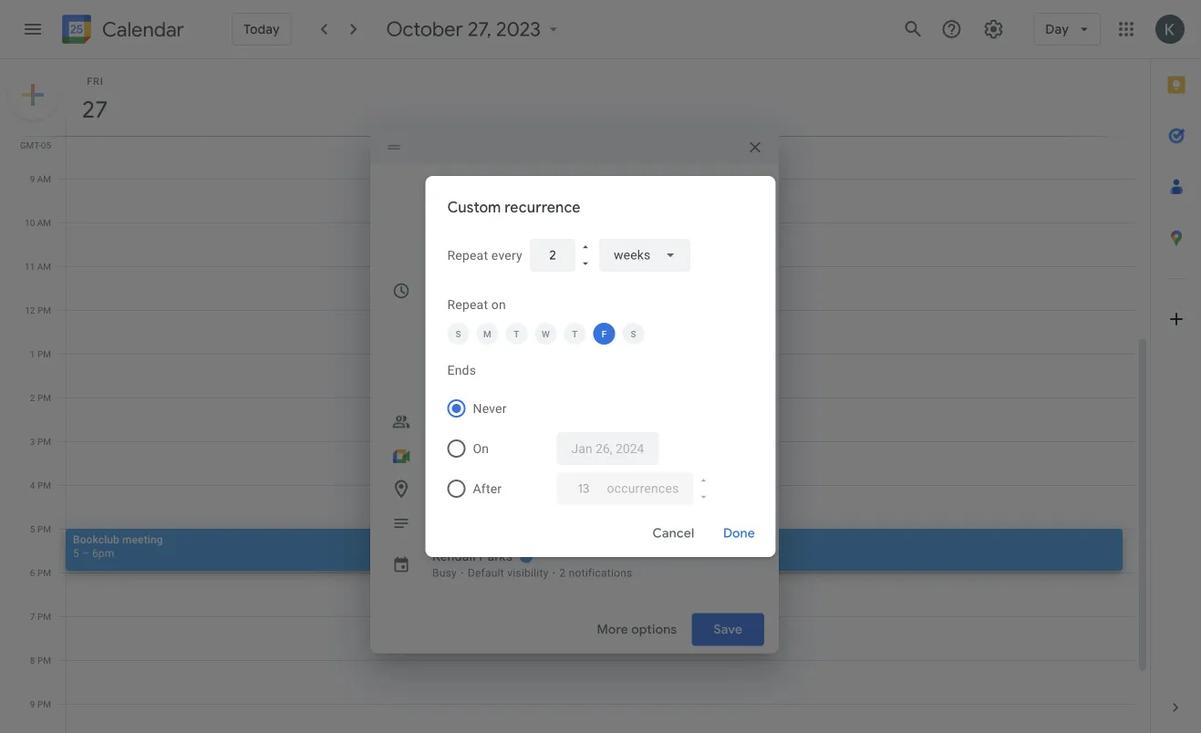 Task type: describe. For each thing, give the bounding box(es) containing it.
day
[[475, 316, 495, 331]]

task
[[496, 235, 523, 251]]

every
[[492, 248, 523, 263]]

f
[[602, 328, 607, 339]]

12 pm
[[25, 305, 51, 316]]

grid containing bookclub meeting
[[0, 59, 1151, 734]]

t for t option
[[572, 328, 578, 339]]

7
[[30, 611, 35, 622]]

am for 9 am
[[37, 173, 51, 184]]

repeat for repeat on
[[448, 297, 488, 312]]

pm for 4 pm
[[37, 480, 51, 491]]

option group inside custom recurrence dialog
[[440, 389, 754, 509]]

pm for 1 pm
[[37, 349, 51, 359]]

6
[[30, 568, 35, 578]]

2
[[30, 392, 35, 403]]

2 pm
[[30, 392, 51, 403]]

new element
[[692, 235, 721, 250]]

repeat for repeat every
[[448, 248, 488, 263]]

11 am
[[25, 261, 51, 272]]

event button
[[432, 227, 481, 260]]

pm for 12 pm
[[37, 305, 51, 316]]

Add title text field
[[432, 182, 765, 209]]

gmt-
[[20, 140, 41, 151]]

Date on which the recurrence ends text field
[[572, 432, 645, 465]]

done
[[724, 526, 755, 542]]

9 for 9 pm
[[30, 699, 35, 710]]

calendar heading
[[99, 17, 184, 42]]

Sunday checkbox
[[448, 323, 469, 345]]

bookclub
[[73, 533, 119, 546]]

9 am
[[30, 173, 51, 184]]

task button
[[489, 227, 530, 260]]

Tuesday checkbox
[[506, 323, 528, 345]]

cancel button
[[645, 512, 703, 556]]

am for 10 am
[[37, 217, 51, 228]]

w
[[542, 328, 550, 339]]

1 horizontal spatial tab list
[[1151, 59, 1202, 682]]

never
[[473, 401, 507, 416]]

appointment schedule
[[545, 235, 685, 251]]

recurrence
[[505, 198, 581, 217]]

schedule
[[629, 235, 685, 251]]

2023
[[497, 16, 541, 42]]

repeat on
[[448, 297, 506, 312]]

10
[[25, 217, 35, 228]]

find a time
[[432, 381, 499, 397]]

8 for 8 pm
[[30, 655, 35, 666]]

on
[[473, 441, 489, 456]]

tab list containing event
[[385, 227, 765, 260]]

Monday checkbox
[[477, 323, 499, 345]]

5 inside the bookclub meeting 5 – 6pm
[[73, 547, 79, 560]]

s for sunday option
[[456, 328, 461, 339]]

4
[[30, 480, 35, 491]]

time zone button
[[502, 307, 576, 340]]

1
[[30, 349, 35, 359]]

ends
[[448, 363, 476, 378]]

custom recurrence
[[448, 198, 581, 217]]

a
[[462, 381, 469, 397]]

Weeks to repeat number field
[[545, 239, 561, 272]]

6 pm
[[30, 568, 51, 578]]



Task type: locate. For each thing, give the bounding box(es) containing it.
option group
[[440, 389, 754, 509]]

bookclub meeting 5 – 6pm
[[73, 533, 163, 560]]

1 9 from the top
[[30, 173, 35, 184]]

0 vertical spatial 9
[[30, 173, 35, 184]]

t inside option
[[514, 328, 520, 339]]

s for saturday option
[[631, 328, 636, 339]]

1 pm
[[30, 349, 51, 359]]

0 vertical spatial 8
[[30, 130, 35, 141]]

8 down 7
[[30, 655, 35, 666]]

9 down the gmt-
[[30, 173, 35, 184]]

am for 11 am
[[37, 261, 51, 272]]

–
[[82, 547, 89, 560]]

Thursday checkbox
[[564, 323, 586, 345]]

Wednesday checkbox
[[535, 323, 557, 345]]

custom recurrence dialog
[[426, 176, 776, 557]]

event
[[440, 235, 474, 251]]

27,
[[468, 16, 492, 42]]

pm for 2 pm
[[37, 392, 51, 403]]

october
[[387, 16, 463, 42]]

8 am
[[30, 130, 51, 141]]

0 horizontal spatial 5
[[30, 524, 35, 535]]

pm down 8 pm at the left of the page
[[37, 699, 51, 710]]

2 s from the left
[[631, 328, 636, 339]]

6 pm from the top
[[37, 524, 51, 535]]

8 for 8 am
[[30, 130, 35, 141]]

10 pm from the top
[[37, 699, 51, 710]]

pm up the 6 pm
[[37, 524, 51, 535]]

1 horizontal spatial s
[[631, 328, 636, 339]]

2 t from the left
[[572, 328, 578, 339]]

0 horizontal spatial tab list
[[385, 227, 765, 260]]

2 am from the top
[[37, 173, 51, 184]]

after
[[473, 481, 502, 496]]

am for 8 am
[[37, 130, 51, 141]]

pm for 5 pm
[[37, 524, 51, 535]]

8
[[30, 130, 35, 141], [30, 655, 35, 666]]

today
[[244, 21, 280, 37]]

Saturday checkbox
[[623, 323, 645, 345]]

1 vertical spatial 9
[[30, 699, 35, 710]]

appointment
[[545, 235, 626, 251]]

pm right 7
[[37, 611, 51, 622]]

am down the 05
[[37, 173, 51, 184]]

7 pm from the top
[[37, 568, 51, 578]]

9 pm
[[30, 699, 51, 710]]

5 up 6
[[30, 524, 35, 535]]

t inside option
[[572, 328, 578, 339]]

3
[[30, 436, 35, 447]]

calendar
[[102, 17, 184, 42]]

1 horizontal spatial 5
[[73, 547, 79, 560]]

s
[[456, 328, 461, 339], [631, 328, 636, 339]]

1 vertical spatial 5
[[73, 547, 79, 560]]

october 27, 2023
[[387, 16, 541, 42]]

m
[[484, 328, 492, 339]]

5
[[30, 524, 35, 535], [73, 547, 79, 560]]

t
[[514, 328, 520, 339], [572, 328, 578, 339]]

1 horizontal spatial t
[[572, 328, 578, 339]]

s right 'f' checkbox at top
[[631, 328, 636, 339]]

11
[[25, 261, 35, 272]]

1 t from the left
[[514, 328, 520, 339]]

custom
[[448, 198, 501, 217]]

2 9 from the top
[[30, 699, 35, 710]]

5 pm
[[30, 524, 51, 535]]

pm for 9 pm
[[37, 699, 51, 710]]

none field inside custom recurrence dialog
[[599, 239, 691, 272]]

pm right the 2
[[37, 392, 51, 403]]

Friday checkbox
[[594, 323, 615, 345]]

8 left the 05
[[30, 130, 35, 141]]

zone
[[541, 316, 569, 331]]

1 repeat from the top
[[448, 248, 488, 263]]

tab list
[[1151, 59, 1202, 682], [385, 227, 765, 260]]

1 am from the top
[[37, 130, 51, 141]]

meeting
[[122, 533, 163, 546]]

repeat up "all"
[[448, 297, 488, 312]]

time zone
[[510, 316, 569, 331]]

s left the day
[[456, 328, 461, 339]]

0 horizontal spatial t
[[514, 328, 520, 339]]

cancel
[[653, 526, 695, 542]]

new
[[696, 237, 716, 249]]

0 vertical spatial 5
[[30, 524, 35, 535]]

0 vertical spatial repeat
[[448, 248, 488, 263]]

pm for 7 pm
[[37, 611, 51, 622]]

pm right 12 on the left top of the page
[[37, 305, 51, 316]]

8 pm from the top
[[37, 611, 51, 622]]

pm for 3 pm
[[37, 436, 51, 447]]

t right zone
[[572, 328, 578, 339]]

4 pm from the top
[[37, 436, 51, 447]]

option group containing never
[[440, 389, 754, 509]]

pm right 3
[[37, 436, 51, 447]]

column header
[[66, 59, 1136, 136]]

pm right 6
[[37, 568, 51, 578]]

repeat every
[[448, 248, 523, 263]]

2 8 from the top
[[30, 655, 35, 666]]

pm up 9 pm
[[37, 655, 51, 666]]

4 am from the top
[[37, 261, 51, 272]]

done button
[[710, 512, 769, 556]]

6pm
[[92, 547, 114, 560]]

am up 9 am
[[37, 130, 51, 141]]

pm for 8 pm
[[37, 655, 51, 666]]

3 am from the top
[[37, 217, 51, 228]]

3 pm from the top
[[37, 392, 51, 403]]

am right 10 on the left
[[37, 217, 51, 228]]

today button
[[232, 13, 292, 46]]

pm right 4
[[37, 480, 51, 491]]

am
[[37, 130, 51, 141], [37, 173, 51, 184], [37, 217, 51, 228], [37, 261, 51, 272]]

3 pm
[[30, 436, 51, 447]]

12
[[25, 305, 35, 316]]

05
[[41, 140, 51, 151]]

Occurrence count number field
[[572, 473, 596, 505]]

calendar element
[[58, 11, 184, 51]]

pm right the 1
[[37, 349, 51, 359]]

10 am
[[25, 217, 51, 228]]

7 pm
[[30, 611, 51, 622]]

pm
[[37, 305, 51, 316], [37, 349, 51, 359], [37, 392, 51, 403], [37, 436, 51, 447], [37, 480, 51, 491], [37, 524, 51, 535], [37, 568, 51, 578], [37, 611, 51, 622], [37, 655, 51, 666], [37, 699, 51, 710]]

t right 'monday' option
[[514, 328, 520, 339]]

all
[[457, 316, 472, 331]]

None field
[[599, 239, 691, 272]]

am right 11
[[37, 261, 51, 272]]

2 pm from the top
[[37, 349, 51, 359]]

9 for 9 am
[[30, 173, 35, 184]]

1 pm from the top
[[37, 305, 51, 316]]

october 27, 2023 button
[[379, 16, 570, 42]]

on
[[492, 297, 506, 312]]

repeat
[[448, 248, 488, 263], [448, 297, 488, 312]]

find a time button
[[425, 373, 507, 406]]

5 pm from the top
[[37, 480, 51, 491]]

4 pm
[[30, 480, 51, 491]]

find
[[432, 381, 458, 397]]

grid
[[0, 59, 1151, 734]]

1 vertical spatial repeat
[[448, 297, 488, 312]]

1 s from the left
[[456, 328, 461, 339]]

9 down 8 pm at the left of the page
[[30, 699, 35, 710]]

5 left –
[[73, 547, 79, 560]]

time
[[472, 381, 499, 397]]

repeat left every
[[448, 248, 488, 263]]

pm for 6 pm
[[37, 568, 51, 578]]

time
[[510, 316, 538, 331]]

2 repeat from the top
[[448, 297, 488, 312]]

1 vertical spatial 8
[[30, 655, 35, 666]]

8 pm
[[30, 655, 51, 666]]

support image
[[941, 18, 963, 40]]

all day
[[457, 316, 495, 331]]

gmt-05
[[20, 140, 51, 151]]

0 horizontal spatial s
[[456, 328, 461, 339]]

9 pm from the top
[[37, 655, 51, 666]]

t for tuesday option
[[514, 328, 520, 339]]

1 8 from the top
[[30, 130, 35, 141]]

9
[[30, 173, 35, 184], [30, 699, 35, 710]]



Task type: vqa. For each thing, say whether or not it's contained in the screenshot.
25
no



